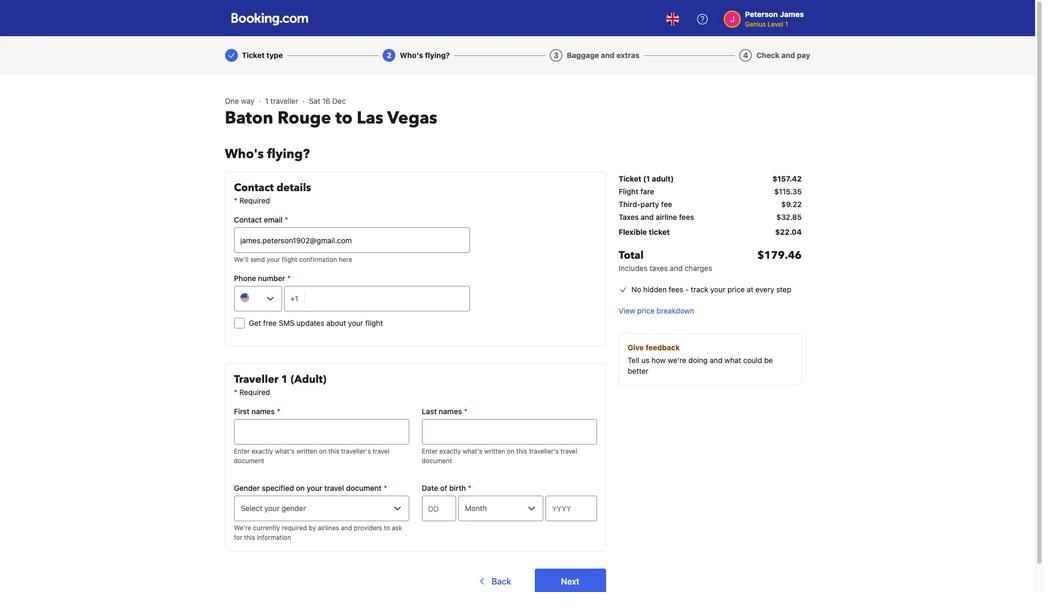 Task type: vqa. For each thing, say whether or not it's contained in the screenshot.
seat to the top
no



Task type: locate. For each thing, give the bounding box(es) containing it.
get
[[249, 318, 261, 327]]

1 horizontal spatial enter
[[422, 447, 438, 455]]

1 horizontal spatial travel
[[373, 447, 390, 455]]

and down the third-party fee cell
[[641, 212, 654, 221]]

who's right 2
[[400, 51, 423, 60]]

2 vertical spatial 1
[[281, 372, 288, 387]]

1 horizontal spatial traveller's
[[529, 447, 559, 455]]

1 horizontal spatial ticket
[[619, 174, 642, 183]]

16
[[322, 96, 330, 105]]

1 left (adult)
[[281, 372, 288, 387]]

ticket (1 adult) cell
[[619, 174, 674, 184]]

1 traveller's from the left
[[341, 447, 371, 455]]

last names *
[[422, 407, 468, 416]]

1 enter from the left
[[234, 447, 250, 455]]

what's for last names *
[[463, 447, 483, 455]]

2 required from the top
[[239, 388, 270, 397]]

None field
[[234, 419, 409, 445], [422, 419, 597, 445], [234, 419, 409, 445], [422, 419, 597, 445]]

third-party fee cell
[[619, 199, 672, 210]]

what's up specified
[[275, 447, 295, 455]]

enter up gender
[[234, 447, 250, 455]]

names right first
[[252, 407, 275, 416]]

· right way
[[259, 96, 261, 105]]

and inside we're currently required by airlines and providers to ask for this information
[[341, 524, 352, 532]]

this
[[329, 447, 340, 455], [516, 447, 528, 455], [244, 533, 255, 541]]

0 horizontal spatial exactly
[[252, 447, 273, 455]]

total cell
[[619, 248, 712, 274]]

0 horizontal spatial document
[[234, 457, 264, 465]]

2 horizontal spatial this
[[516, 447, 528, 455]]

1 horizontal spatial price
[[728, 285, 745, 294]]

0 horizontal spatial enter
[[234, 447, 250, 455]]

$115.35 cell
[[775, 186, 802, 197]]

5 row from the top
[[619, 225, 802, 240]]

feedback
[[646, 343, 680, 352]]

ticket inside ticket (1 adult) 'cell'
[[619, 174, 642, 183]]

last
[[422, 407, 437, 416]]

to down dec
[[336, 106, 353, 130]]

flight
[[282, 256, 297, 264], [365, 318, 383, 327]]

1 vertical spatial 1
[[265, 96, 269, 105]]

your right specified
[[307, 483, 323, 492]]

and left what
[[710, 356, 723, 365]]

1 vertical spatial flight
[[365, 318, 383, 327]]

flight
[[619, 187, 639, 196]]

* down the traveller 1 (adult) required
[[277, 407, 280, 416]]

who's down baton
[[225, 145, 264, 163]]

1 horizontal spatial names
[[439, 407, 462, 416]]

1 what's from the left
[[275, 447, 295, 455]]

check and pay
[[757, 51, 811, 60]]

and inside taxes and airline fees cell
[[641, 212, 654, 221]]

flying? up details
[[267, 145, 310, 163]]

fees
[[679, 212, 694, 221], [669, 285, 684, 294]]

who's flying? right 2
[[400, 51, 450, 60]]

by
[[309, 524, 316, 532]]

1 horizontal spatial who's
[[400, 51, 423, 60]]

flight fare cell
[[619, 186, 655, 197]]

0 horizontal spatial ticket
[[242, 51, 265, 60]]

and left the pay
[[782, 51, 795, 60]]

peterson
[[745, 10, 778, 19]]

contact up contact email *
[[234, 180, 274, 195]]

enter exactly what's written on this traveller's travel document for first names *
[[234, 447, 390, 465]]

price right view on the bottom of the page
[[638, 306, 655, 315]]

1 horizontal spatial flight
[[365, 318, 383, 327]]

document
[[234, 457, 264, 465], [422, 457, 452, 465], [346, 483, 382, 492]]

* right last
[[464, 407, 468, 416]]

contact inside contact details required
[[234, 180, 274, 195]]

0 horizontal spatial enter exactly what's written on this traveller's travel document alert
[[234, 447, 409, 466]]

$9.22 cell
[[782, 199, 802, 210]]

traveller's for last names *
[[529, 447, 559, 455]]

enter exactly what's written on this traveller's travel document alert
[[234, 447, 409, 466], [422, 447, 597, 466]]

flight up number
[[282, 256, 297, 264]]

contact for contact email
[[234, 215, 262, 224]]

1 vertical spatial contact
[[234, 215, 262, 224]]

ticket left the type
[[242, 51, 265, 60]]

what's for first names *
[[275, 447, 295, 455]]

-
[[686, 285, 689, 294]]

next button
[[535, 569, 606, 592]]

adult)
[[652, 174, 674, 183]]

1
[[785, 20, 788, 28], [265, 96, 269, 105], [281, 372, 288, 387]]

peterson james genius level 1
[[745, 10, 804, 28]]

1 horizontal spatial 1
[[281, 372, 288, 387]]

and right taxes
[[670, 264, 683, 273]]

1 · from the left
[[259, 96, 261, 105]]

* right 'email'
[[285, 215, 288, 224]]

taxes and airline fees cell
[[619, 212, 694, 223]]

2 enter exactly what's written on this traveller's travel document alert from the left
[[422, 447, 597, 466]]

+1
[[290, 294, 298, 303]]

1 row from the top
[[619, 171, 802, 186]]

price left at
[[728, 285, 745, 294]]

1 vertical spatial who's
[[225, 145, 264, 163]]

we're
[[668, 356, 687, 365]]

3 row from the top
[[619, 199, 802, 212]]

enter exactly what's written on this traveller's travel document up gender specified on your travel document *
[[234, 447, 390, 465]]

3
[[554, 51, 559, 60]]

fees inside cell
[[679, 212, 694, 221]]

1 inside the traveller 1 (adult) required
[[281, 372, 288, 387]]

1 horizontal spatial to
[[384, 524, 390, 532]]

0 horizontal spatial traveller's
[[341, 447, 371, 455]]

document up of at the bottom of the page
[[422, 457, 452, 465]]

0 vertical spatial 1
[[785, 20, 788, 28]]

who's flying?
[[400, 51, 450, 60], [225, 145, 310, 163]]

2 enter exactly what's written on this traveller's travel document from the left
[[422, 447, 578, 465]]

0 vertical spatial flying?
[[425, 51, 450, 60]]

and right airlines
[[341, 524, 352, 532]]

1 vertical spatial fees
[[669, 285, 684, 294]]

2
[[387, 51, 392, 60]]

1 horizontal spatial enter exactly what's written on this traveller's travel document
[[422, 447, 578, 465]]

1 vertical spatial to
[[384, 524, 390, 532]]

to inside we're currently required by airlines and providers to ask for this information
[[384, 524, 390, 532]]

2 exactly from the left
[[440, 447, 461, 455]]

0 horizontal spatial what's
[[275, 447, 295, 455]]

0 horizontal spatial travel
[[324, 483, 344, 492]]

$22.04
[[776, 227, 802, 236]]

first names *
[[234, 407, 280, 416]]

phone
[[234, 274, 256, 283]]

1 vertical spatial required
[[239, 388, 270, 397]]

1 horizontal spatial enter exactly what's written on this traveller's travel document alert
[[422, 447, 597, 466]]

1 required from the top
[[239, 196, 270, 205]]

1 horizontal spatial who's flying?
[[400, 51, 450, 60]]

0 horizontal spatial who's flying?
[[225, 145, 310, 163]]

required inside the traveller 1 (adult) required
[[239, 388, 270, 397]]

1 horizontal spatial on
[[319, 447, 327, 455]]

document up the 'providers'
[[346, 483, 382, 492]]

0 horizontal spatial on
[[296, 483, 305, 492]]

third-
[[619, 200, 641, 209]]

what's
[[275, 447, 295, 455], [463, 447, 483, 455]]

travel
[[373, 447, 390, 455], [561, 447, 578, 455], [324, 483, 344, 492]]

0 horizontal spatial price
[[638, 306, 655, 315]]

contact
[[234, 180, 274, 195], [234, 215, 262, 224]]

1 names from the left
[[252, 407, 275, 416]]

booking.com logo image
[[231, 13, 308, 25], [231, 13, 308, 25]]

0 vertical spatial to
[[336, 106, 353, 130]]

row
[[619, 171, 802, 186], [619, 186, 802, 199], [619, 199, 802, 212], [619, 212, 802, 225], [619, 225, 802, 240], [619, 240, 802, 278]]

this inside we're currently required by airlines and providers to ask for this information
[[244, 533, 255, 541]]

required up contact email *
[[239, 196, 270, 205]]

6 row from the top
[[619, 240, 802, 278]]

None email field
[[234, 227, 470, 253]]

1 vertical spatial ticket
[[619, 174, 642, 183]]

0 horizontal spatial 1
[[265, 96, 269, 105]]

back
[[492, 577, 511, 586]]

contact left 'email'
[[234, 215, 262, 224]]

fees left -
[[669, 285, 684, 294]]

1 vertical spatial flying?
[[267, 145, 310, 163]]

1 inside peterson james genius level 1
[[785, 20, 788, 28]]

1 right the level on the right top of the page
[[785, 20, 788, 28]]

your inside we'll send your flight confirmation here alert
[[267, 256, 280, 264]]

1 horizontal spatial ·
[[303, 96, 305, 105]]

* right number
[[287, 274, 291, 283]]

0 horizontal spatial to
[[336, 106, 353, 130]]

flying?
[[425, 51, 450, 60], [267, 145, 310, 163]]

2 written from the left
[[484, 447, 505, 455]]

$32.85 cell
[[777, 212, 802, 223]]

your right send
[[267, 256, 280, 264]]

ticket for ticket (1 adult)
[[619, 174, 642, 183]]

exactly up gender
[[252, 447, 273, 455]]

ticket for ticket type
[[242, 51, 265, 60]]

0 vertical spatial required
[[239, 196, 270, 205]]

flexible ticket cell
[[619, 227, 670, 237]]

ticket type
[[242, 51, 283, 60]]

how
[[652, 356, 666, 365]]

flight fare
[[619, 187, 655, 196]]

we're
[[234, 524, 251, 532]]

names right last
[[439, 407, 462, 416]]

1 enter exactly what's written on this traveller's travel document from the left
[[234, 447, 390, 465]]

us
[[642, 356, 650, 365]]

1 vertical spatial price
[[638, 306, 655, 315]]

better
[[628, 366, 649, 375]]

0 horizontal spatial written
[[297, 447, 317, 455]]

hidden
[[644, 285, 667, 294]]

1 horizontal spatial flying?
[[425, 51, 450, 60]]

1 horizontal spatial what's
[[463, 447, 483, 455]]

required down traveller on the bottom of page
[[239, 388, 270, 397]]

2 contact from the top
[[234, 215, 262, 224]]

* for last names *
[[464, 407, 468, 416]]

way
[[241, 96, 255, 105]]

0 vertical spatial price
[[728, 285, 745, 294]]

row containing ticket (1 adult)
[[619, 171, 802, 186]]

1 left "traveller"
[[265, 96, 269, 105]]

2 enter from the left
[[422, 447, 438, 455]]

document up gender
[[234, 457, 264, 465]]

view price breakdown link
[[619, 306, 695, 316]]

1 written from the left
[[297, 447, 317, 455]]

2 traveller's from the left
[[529, 447, 559, 455]]

for
[[234, 533, 242, 541]]

ticket up flight
[[619, 174, 642, 183]]

traveller 1 (adult) required
[[234, 372, 327, 397]]

to
[[336, 106, 353, 130], [384, 524, 390, 532]]

and left "extras"
[[601, 51, 615, 60]]

information
[[257, 533, 291, 541]]

your
[[267, 256, 280, 264], [711, 285, 726, 294], [348, 318, 363, 327], [307, 483, 323, 492]]

no hidden fees - track your price at every step
[[632, 285, 792, 294]]

0 horizontal spatial this
[[244, 533, 255, 541]]

0 horizontal spatial names
[[252, 407, 275, 416]]

· left "sat"
[[303, 96, 305, 105]]

be
[[765, 356, 773, 365]]

table
[[619, 171, 802, 278]]

confirmation
[[299, 256, 337, 264]]

$157.42 cell
[[773, 174, 802, 184]]

1 horizontal spatial this
[[329, 447, 340, 455]]

ticket
[[242, 51, 265, 60], [619, 174, 642, 183]]

0 vertical spatial ticket
[[242, 51, 265, 60]]

·
[[259, 96, 261, 105], [303, 96, 305, 105]]

2 · from the left
[[303, 96, 305, 105]]

written for first names *
[[297, 447, 317, 455]]

first
[[234, 407, 250, 416]]

travel for last names *
[[561, 447, 578, 455]]

1 horizontal spatial written
[[484, 447, 505, 455]]

enter exactly what's written on this traveller's travel document up birth
[[422, 447, 578, 465]]

your right "about"
[[348, 318, 363, 327]]

Phone number telephone field
[[305, 286, 470, 311]]

$22.04 cell
[[776, 227, 802, 237]]

0 vertical spatial flight
[[282, 256, 297, 264]]

what's up birth
[[463, 447, 483, 455]]

0 horizontal spatial flying?
[[267, 145, 310, 163]]

fees right airline
[[679, 212, 694, 221]]

flexible ticket
[[619, 227, 670, 236]]

baggage and extras
[[567, 51, 640, 60]]

flying? right 2
[[425, 51, 450, 60]]

ask
[[392, 524, 402, 532]]

0 horizontal spatial enter exactly what's written on this traveller's travel document
[[234, 447, 390, 465]]

who's flying? up contact details required
[[225, 145, 310, 163]]

to left ask
[[384, 524, 390, 532]]

give
[[628, 343, 644, 352]]

contact for contact details
[[234, 180, 274, 195]]

written
[[297, 447, 317, 455], [484, 447, 505, 455]]

2 horizontal spatial travel
[[561, 447, 578, 455]]

exactly for last names
[[440, 447, 461, 455]]

flight down the phone number phone field
[[365, 318, 383, 327]]

$179.46 cell
[[758, 248, 802, 274]]

total
[[619, 248, 644, 262]]

2 horizontal spatial on
[[507, 447, 515, 455]]

price inside view price breakdown element
[[638, 306, 655, 315]]

0 horizontal spatial who's
[[225, 145, 264, 163]]

0 horizontal spatial flight
[[282, 256, 297, 264]]

exactly up date of birth * in the left of the page
[[440, 447, 461, 455]]

enter up date
[[422, 447, 438, 455]]

2 horizontal spatial 1
[[785, 20, 788, 28]]

2 names from the left
[[439, 407, 462, 416]]

2 row from the top
[[619, 186, 802, 199]]

2 horizontal spatial document
[[422, 457, 452, 465]]

on
[[319, 447, 327, 455], [507, 447, 515, 455], [296, 483, 305, 492]]

1 contact from the top
[[234, 180, 274, 195]]

1 enter exactly what's written on this traveller's travel document alert from the left
[[234, 447, 409, 466]]

0 vertical spatial who's
[[400, 51, 423, 60]]

0 vertical spatial contact
[[234, 180, 274, 195]]

breakdown
[[657, 306, 695, 315]]

1 horizontal spatial exactly
[[440, 447, 461, 455]]

4 row from the top
[[619, 212, 802, 225]]

0 vertical spatial fees
[[679, 212, 694, 221]]

row containing third-party fee
[[619, 199, 802, 212]]

exactly
[[252, 447, 273, 455], [440, 447, 461, 455]]

2 what's from the left
[[463, 447, 483, 455]]

0 vertical spatial who's flying?
[[400, 51, 450, 60]]

1 exactly from the left
[[252, 447, 273, 455]]

0 horizontal spatial ·
[[259, 96, 261, 105]]



Task type: describe. For each thing, give the bounding box(es) containing it.
Enter your birth year, using four digits telephone field
[[546, 496, 597, 521]]

gender
[[234, 483, 260, 492]]

baton
[[225, 106, 273, 130]]

$115.35
[[775, 187, 802, 196]]

airline
[[656, 212, 677, 221]]

flexible
[[619, 227, 647, 236]]

view price breakdown
[[619, 306, 695, 315]]

las
[[357, 106, 384, 130]]

free
[[263, 318, 277, 327]]

enter exactly what's written on this traveller's travel document for last names *
[[422, 447, 578, 465]]

charges
[[685, 264, 712, 273]]

to inside one way · 1 traveller · sat 16 dec baton rouge to las vegas
[[336, 106, 353, 130]]

rouge
[[278, 106, 331, 130]]

flight inside we'll send your flight confirmation here alert
[[282, 256, 297, 264]]

fare
[[641, 187, 655, 196]]

at
[[747, 285, 754, 294]]

get free sms updates about your flight
[[249, 318, 383, 327]]

written for last names *
[[484, 447, 505, 455]]

* for first names *
[[277, 407, 280, 416]]

pay
[[797, 51, 811, 60]]

(1
[[643, 174, 650, 183]]

row containing taxes and airline fees
[[619, 212, 802, 225]]

document for last
[[422, 457, 452, 465]]

your right track
[[711, 285, 726, 294]]

level
[[768, 20, 784, 28]]

(adult)
[[291, 372, 327, 387]]

* left date
[[384, 483, 387, 492]]

names for first names
[[252, 407, 275, 416]]

taxes
[[619, 212, 639, 221]]

sat
[[309, 96, 320, 105]]

details
[[277, 180, 311, 195]]

includes
[[619, 264, 648, 273]]

currently
[[253, 524, 280, 532]]

enter exactly what's written on this traveller's travel document alert for first names *
[[234, 447, 409, 466]]

and inside give feedback tell us how we're doing and what could be better
[[710, 356, 723, 365]]

required inside contact details required
[[239, 196, 270, 205]]

providers
[[354, 524, 382, 532]]

date of birth *
[[422, 483, 472, 492]]

view price breakdown element
[[619, 306, 695, 316]]

1 vertical spatial who's flying?
[[225, 145, 310, 163]]

$32.85
[[777, 212, 802, 221]]

baggage
[[567, 51, 599, 60]]

track
[[691, 285, 709, 294]]

birth
[[449, 483, 466, 492]]

no
[[632, 285, 641, 294]]

extras
[[617, 51, 640, 60]]

taxes and airline fees
[[619, 212, 694, 221]]

row containing flight fare
[[619, 186, 802, 199]]

traveller
[[234, 372, 279, 387]]

row containing flexible ticket
[[619, 225, 802, 240]]

doing
[[689, 356, 708, 365]]

specified
[[262, 483, 294, 492]]

row containing total
[[619, 240, 802, 278]]

sms
[[279, 318, 295, 327]]

we're currently required by airlines and providers to ask for this information alert
[[234, 523, 409, 543]]

Enter your day of birth, using two digits telephone field
[[422, 496, 456, 521]]

tell
[[628, 356, 640, 365]]

this for first names *
[[329, 447, 340, 455]]

we'll send your flight confirmation here alert
[[234, 255, 470, 265]]

party
[[641, 200, 659, 209]]

exactly for first names
[[252, 447, 273, 455]]

traveller's for first names *
[[341, 447, 371, 455]]

genius
[[745, 20, 766, 28]]

contact email *
[[234, 215, 288, 224]]

document for first
[[234, 457, 264, 465]]

every
[[756, 285, 775, 294]]

date
[[422, 483, 438, 492]]

contact details required
[[234, 180, 311, 205]]

give feedback tell us how we're doing and what could be better
[[628, 343, 773, 375]]

on for first names *
[[319, 447, 327, 455]]

enter exactly what's written on this traveller's travel document alert for last names *
[[422, 447, 597, 466]]

email
[[264, 215, 283, 224]]

and inside total includes taxes and charges
[[670, 264, 683, 273]]

1 horizontal spatial document
[[346, 483, 382, 492]]

1 inside one way · 1 traveller · sat 16 dec baton rouge to las vegas
[[265, 96, 269, 105]]

table containing total
[[619, 171, 802, 278]]

step
[[777, 285, 792, 294]]

$157.42
[[773, 174, 802, 183]]

on for last names *
[[507, 447, 515, 455]]

* for phone number *
[[287, 274, 291, 283]]

type
[[267, 51, 283, 60]]

one way · 1 traveller · sat 16 dec baton rouge to las vegas
[[225, 96, 437, 130]]

we'll
[[234, 256, 249, 264]]

about
[[326, 318, 346, 327]]

gender specified on your travel document *
[[234, 483, 387, 492]]

fee
[[661, 200, 672, 209]]

* for contact email *
[[285, 215, 288, 224]]

$9.22
[[782, 200, 802, 209]]

taxes
[[650, 264, 668, 273]]

enter for first
[[234, 447, 250, 455]]

this for last names *
[[516, 447, 528, 455]]

what
[[725, 356, 742, 365]]

4
[[744, 51, 749, 60]]

vegas
[[388, 106, 437, 130]]

* right birth
[[468, 483, 472, 492]]

ticket (1 adult)
[[619, 174, 674, 183]]

view
[[619, 306, 636, 315]]

names for last names
[[439, 407, 462, 416]]

we'll send your flight confirmation here
[[234, 256, 352, 264]]

check
[[757, 51, 780, 60]]

$179.46
[[758, 248, 802, 262]]

of
[[440, 483, 448, 492]]

enter for last
[[422, 447, 438, 455]]

ticket
[[649, 227, 670, 236]]

dec
[[332, 96, 346, 105]]

travel for first names *
[[373, 447, 390, 455]]

next
[[561, 577, 580, 586]]

back button
[[471, 569, 518, 592]]

could
[[744, 356, 763, 365]]

required
[[282, 524, 307, 532]]

one
[[225, 96, 239, 105]]



